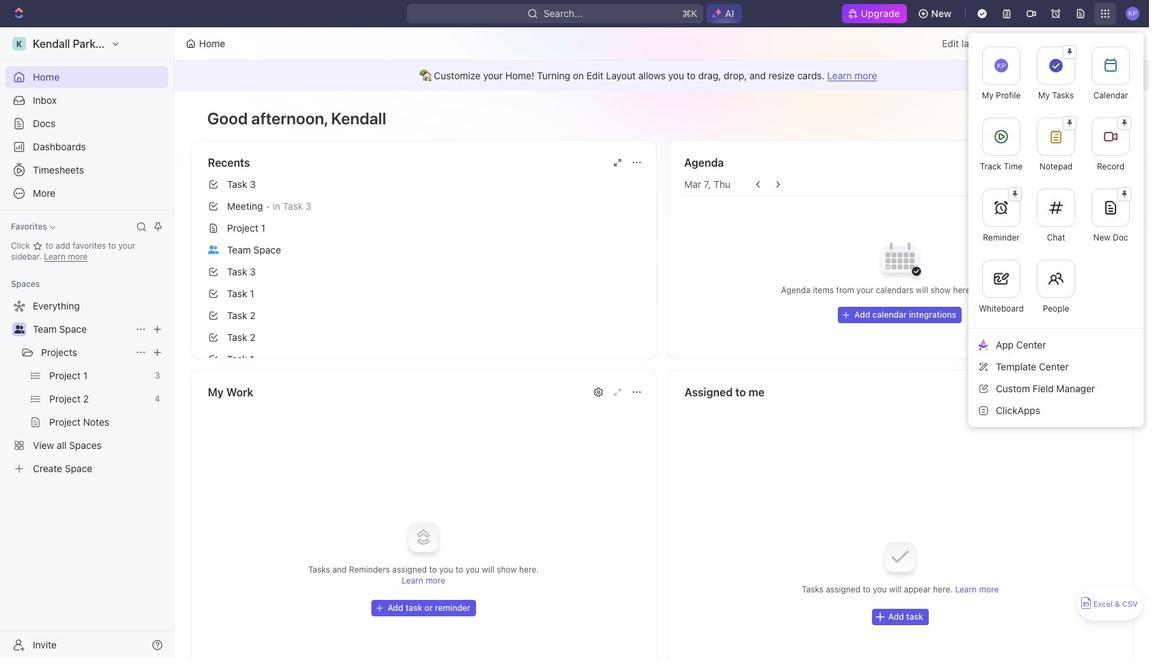 Task type: vqa. For each thing, say whether or not it's contained in the screenshot.
CUSTOM FIELD MANAGER at right
yes



Task type: describe. For each thing, give the bounding box(es) containing it.
add task
[[888, 612, 923, 623]]

my tasks button
[[1029, 38, 1084, 109]]

learn more link for tasks and reminders assigned to you to you will show here.
[[402, 576, 445, 586]]

timesheets
[[33, 164, 84, 176]]

favorites
[[73, 241, 106, 251]]

here. inside tasks and reminders assigned to you to you will show here. learn more
[[519, 565, 539, 575]]

agenda items from your calendars will show here. learn more
[[781, 285, 1019, 296]]

dashboards link
[[5, 136, 168, 158]]

new button
[[912, 3, 960, 25]]

assigned to me
[[684, 387, 764, 399]]

track time
[[980, 161, 1023, 172]]

my tasks
[[1038, 90, 1074, 101]]

kendall
[[331, 109, 386, 128]]

team space inside tree
[[33, 324, 87, 335]]

appear
[[904, 585, 931, 595]]

tasks assigned to you will appear here. learn more
[[802, 585, 999, 595]]

assigned inside tasks and reminders assigned to you to you will show here. learn more
[[392, 565, 427, 575]]

space inside sidebar navigation
[[59, 324, 87, 335]]

•
[[266, 201, 270, 212]]

alert containing 🏡 customize your home! turning on edit layout allows you to drag, drop, and resize cards.
[[174, 61, 1149, 91]]

reminder
[[435, 603, 471, 614]]

good afternoon, kendall
[[207, 109, 386, 128]]

my for my profile
[[982, 90, 994, 101]]

to left me
[[735, 387, 746, 399]]

reminder button
[[974, 181, 1029, 252]]

upgrade link
[[842, 4, 907, 23]]

1 for project 1
[[261, 222, 265, 234]]

1 horizontal spatial team
[[227, 244, 251, 256]]

docs
[[33, 118, 55, 129]]

edit layout:
[[942, 38, 991, 49]]

cards.
[[797, 70, 825, 81]]

my for my work
[[208, 387, 224, 399]]

invite
[[33, 639, 57, 651]]

learn more link down add on the top left of page
[[44, 252, 88, 262]]

learn inside tasks and reminders assigned to you to you will show here. learn more
[[402, 576, 423, 586]]

tasks and reminders assigned to you to you will show here. learn more
[[308, 565, 539, 586]]

agenda for agenda
[[684, 157, 724, 169]]

tasks for assigned to me
[[802, 585, 823, 595]]

template center button
[[974, 356, 1138, 378]]

chat
[[1047, 233, 1065, 243]]

add task button
[[872, 610, 928, 626]]

to left drag,
[[687, 70, 696, 81]]

add task or reminder button
[[371, 601, 476, 617]]

learn more link for 🏡 customize your home! turning on edit layout allows you to drag, drop, and resize cards.
[[827, 70, 877, 81]]

task 2
[[227, 332, 256, 343]]

integrations
[[909, 310, 956, 320]]

2 task 3 link from the top
[[202, 261, 650, 283]]

resize
[[769, 70, 795, 81]]

meeting • in task 3
[[227, 200, 312, 212]]

work
[[226, 387, 253, 399]]

new for new doc
[[1094, 233, 1111, 243]]

project 1 link
[[202, 218, 650, 239]]

to left add on the top left of page
[[46, 241, 53, 251]]

clickapps button
[[974, 400, 1138, 422]]

customize
[[434, 70, 481, 81]]

🏡 customize your home! turning on edit layout allows you to drag, drop, and resize cards. learn more
[[419, 70, 877, 81]]

record
[[1097, 161, 1125, 172]]

1 vertical spatial 3
[[306, 200, 312, 212]]

learn more link for agenda items from your calendars will show here.
[[975, 285, 1019, 296]]

custom field manager
[[996, 383, 1095, 395]]

learn inside 'alert'
[[827, 70, 852, 81]]

or
[[425, 603, 433, 614]]

chat button
[[1029, 181, 1084, 252]]

track time button
[[974, 109, 1029, 181]]

profile
[[996, 90, 1021, 101]]

task 2 link
[[202, 327, 650, 349]]

and inside tasks and reminders assigned to you to you will show here. learn more
[[332, 565, 347, 575]]

user group image
[[14, 326, 24, 334]]

manage
[[1038, 38, 1074, 49]]

from
[[836, 285, 854, 296]]

2 horizontal spatial here.
[[953, 285, 973, 296]]

2 for ‎task 2
[[250, 310, 256, 322]]

1 task 3 link from the top
[[202, 174, 650, 196]]

spaces
[[11, 279, 40, 289]]

new for new
[[932, 8, 952, 19]]

2 vertical spatial here.
[[933, 585, 953, 595]]

‎task for ‎task 2
[[227, 310, 247, 322]]

add calendar integrations
[[855, 310, 956, 320]]

manage cards
[[1038, 38, 1103, 49]]

task inside task 1 link
[[227, 354, 247, 365]]

layout:
[[962, 38, 991, 49]]

time
[[1004, 161, 1023, 172]]

🏡
[[419, 70, 431, 81]]

add for assigned to me
[[888, 612, 904, 623]]

allows
[[638, 70, 666, 81]]

1 horizontal spatial team space link
[[202, 239, 650, 261]]

learn up whiteboard
[[975, 285, 997, 296]]

items
[[813, 285, 834, 296]]

1 horizontal spatial show
[[931, 285, 951, 296]]

learn more link for tasks assigned to you will appear here.
[[955, 585, 999, 595]]

task for assigned to me
[[906, 612, 923, 623]]

notepad
[[1040, 161, 1073, 172]]

calendars
[[876, 285, 914, 296]]

in
[[273, 200, 280, 212]]

upgrade
[[861, 8, 900, 19]]

my for my tasks
[[1038, 90, 1050, 101]]

⌘k
[[683, 8, 698, 19]]

to right the favorites
[[108, 241, 116, 251]]

calendar button
[[1084, 38, 1138, 109]]

app center button
[[974, 335, 1138, 356]]

today button
[[1067, 176, 1102, 193]]

app center
[[996, 339, 1046, 351]]

add for my work
[[388, 603, 403, 614]]

learn inside sidebar navigation
[[44, 252, 66, 262]]

app
[[996, 339, 1014, 351]]

on
[[573, 70, 584, 81]]

favorites
[[11, 222, 47, 232]]

add
[[56, 241, 70, 251]]

0 vertical spatial 3
[[250, 179, 256, 190]]

docs link
[[5, 113, 168, 135]]

task for my work
[[406, 603, 422, 614]]

center for app center
[[1016, 339, 1046, 351]]

my profile
[[982, 90, 1021, 101]]

inbox
[[33, 94, 57, 106]]

center for template center
[[1039, 361, 1069, 373]]

drop,
[[724, 70, 747, 81]]

doc
[[1113, 233, 1128, 243]]

sidebar.
[[11, 252, 42, 262]]

task down recents
[[227, 179, 247, 190]]

1 horizontal spatial team space
[[227, 244, 281, 256]]

more inside sidebar navigation
[[68, 252, 88, 262]]



Task type: locate. For each thing, give the bounding box(es) containing it.
1 vertical spatial 1
[[250, 288, 254, 300]]

clickapps
[[996, 405, 1040, 417]]

0 vertical spatial 2
[[250, 310, 256, 322]]

learn more link up the add task or reminder button
[[402, 576, 445, 586]]

0 vertical spatial space
[[254, 244, 281, 256]]

tree containing team space
[[5, 296, 168, 480]]

add left or on the left
[[388, 603, 403, 614]]

0 horizontal spatial here.
[[519, 565, 539, 575]]

0 horizontal spatial assigned
[[392, 565, 427, 575]]

template
[[996, 361, 1037, 373]]

your inside 'alert'
[[483, 70, 503, 81]]

home inside home link
[[33, 71, 60, 83]]

to left appear
[[863, 585, 870, 595]]

your right the favorites
[[118, 241, 135, 251]]

1 vertical spatial here.
[[519, 565, 539, 575]]

sidebar navigation
[[0, 27, 174, 659]]

people button
[[1029, 252, 1084, 323]]

alert
[[174, 61, 1149, 91]]

0 vertical spatial edit
[[942, 38, 959, 49]]

notepad button
[[1029, 109, 1084, 181]]

0 horizontal spatial team space link
[[33, 319, 130, 341]]

your right the from
[[857, 285, 874, 296]]

1 horizontal spatial and
[[750, 70, 766, 81]]

space down project 1 in the left top of the page
[[254, 244, 281, 256]]

1 vertical spatial task 3
[[227, 266, 256, 278]]

search...
[[544, 8, 583, 19]]

0 vertical spatial tasks
[[1052, 90, 1074, 101]]

1 ‎task from the top
[[227, 288, 247, 300]]

task inside the task 2 link
[[227, 332, 247, 343]]

learn more link right appear
[[955, 585, 999, 595]]

0 horizontal spatial add
[[388, 603, 403, 614]]

new inside button
[[1094, 233, 1111, 243]]

1 up ‎task 2 at the top left
[[250, 288, 254, 300]]

team space
[[227, 244, 281, 256], [33, 324, 87, 335]]

2 vertical spatial 1
[[250, 354, 254, 365]]

new left the doc
[[1094, 233, 1111, 243]]

3
[[250, 179, 256, 190], [306, 200, 312, 212], [250, 266, 256, 278]]

‎task 1 link
[[202, 283, 650, 305]]

1 horizontal spatial task
[[906, 612, 923, 623]]

tasks inside button
[[1052, 90, 1074, 101]]

task 3 link up '‎task 2' 'link'
[[202, 261, 650, 283]]

0 horizontal spatial edit
[[587, 70, 604, 81]]

team space link up projects 'link' at the bottom left
[[33, 319, 130, 341]]

2 vertical spatial will
[[889, 585, 901, 595]]

excel
[[1093, 600, 1113, 609]]

0 vertical spatial task 3 link
[[202, 174, 650, 196]]

new doc button
[[1084, 181, 1138, 252]]

to up reminder
[[456, 565, 463, 575]]

tree
[[5, 296, 168, 480]]

‎task for ‎task 1
[[227, 288, 247, 300]]

show inside tasks and reminders assigned to you to you will show here. learn more
[[497, 565, 517, 575]]

edit left the layout:
[[942, 38, 959, 49]]

good
[[207, 109, 248, 128]]

more inside 'alert'
[[855, 70, 877, 81]]

‎task inside 'link'
[[227, 310, 247, 322]]

2 horizontal spatial tasks
[[1052, 90, 1074, 101]]

template center
[[996, 361, 1069, 373]]

‎task down ‎task 1
[[227, 310, 247, 322]]

0 vertical spatial here.
[[953, 285, 973, 296]]

0 vertical spatial new
[[932, 8, 952, 19]]

1
[[261, 222, 265, 234], [250, 288, 254, 300], [250, 354, 254, 365]]

0 horizontal spatial space
[[59, 324, 87, 335]]

1 vertical spatial home
[[33, 71, 60, 83]]

center down app center "button"
[[1039, 361, 1069, 373]]

1 horizontal spatial assigned
[[826, 585, 860, 595]]

csv
[[1122, 600, 1138, 609]]

0 vertical spatial task 3
[[227, 179, 256, 190]]

show
[[931, 285, 951, 296], [497, 565, 517, 575]]

0 vertical spatial team space
[[227, 244, 281, 256]]

1 right project
[[261, 222, 265, 234]]

task 3 for second task 3 link from the top of the page
[[227, 266, 256, 278]]

tree inside sidebar navigation
[[5, 296, 168, 480]]

task 3 link up 'project 1' link
[[202, 174, 650, 196]]

0 horizontal spatial tasks
[[308, 565, 330, 575]]

0 horizontal spatial home
[[33, 71, 60, 83]]

user group image
[[208, 245, 219, 254]]

record button
[[1084, 109, 1138, 181]]

tasks inside tasks and reminders assigned to you to you will show here. learn more
[[308, 565, 330, 575]]

0 vertical spatial team
[[227, 244, 251, 256]]

2 horizontal spatial will
[[916, 285, 928, 296]]

1 vertical spatial agenda
[[781, 285, 811, 296]]

learn right appear
[[955, 585, 977, 595]]

1 horizontal spatial add
[[855, 310, 870, 320]]

to add favorites to your sidebar.
[[11, 241, 135, 262]]

new doc
[[1094, 233, 1128, 243]]

3 right in
[[306, 200, 312, 212]]

my left profile
[[982, 90, 994, 101]]

1 horizontal spatial edit
[[942, 38, 959, 49]]

reminder
[[983, 233, 1020, 243]]

1 for task 1
[[250, 354, 254, 365]]

1 horizontal spatial tasks
[[802, 585, 823, 595]]

drag,
[[698, 70, 721, 81]]

timesheets link
[[5, 159, 168, 181]]

0 vertical spatial ‎task
[[227, 288, 247, 300]]

1 vertical spatial will
[[482, 565, 494, 575]]

manage cards button
[[1029, 33, 1111, 55]]

and left reminders
[[332, 565, 347, 575]]

0 horizontal spatial your
[[118, 241, 135, 251]]

1 horizontal spatial space
[[254, 244, 281, 256]]

turning
[[537, 70, 570, 81]]

learn more link up whiteboard
[[975, 285, 1019, 296]]

1 vertical spatial team
[[33, 324, 57, 335]]

will inside tasks and reminders assigned to you to you will show here. learn more
[[482, 565, 494, 575]]

project
[[227, 222, 258, 234]]

edit right on
[[587, 70, 604, 81]]

edit
[[942, 38, 959, 49], [587, 70, 604, 81]]

2 task 3 from the top
[[227, 266, 256, 278]]

1 2 from the top
[[250, 310, 256, 322]]

&
[[1115, 600, 1120, 609]]

to
[[687, 70, 696, 81], [46, 241, 53, 251], [108, 241, 116, 251], [735, 387, 746, 399], [429, 565, 437, 575], [456, 565, 463, 575], [863, 585, 870, 595]]

afternoon,
[[251, 109, 328, 128]]

and right drop,
[[750, 70, 766, 81]]

my right profile
[[1038, 90, 1050, 101]]

task 1
[[227, 354, 254, 365]]

will
[[916, 285, 928, 296], [482, 565, 494, 575], [889, 585, 901, 595]]

0 horizontal spatial team space
[[33, 324, 87, 335]]

0 horizontal spatial team
[[33, 324, 57, 335]]

1 down task 2
[[250, 354, 254, 365]]

2 up task 2
[[250, 310, 256, 322]]

tasks for my work
[[308, 565, 330, 575]]

1 horizontal spatial will
[[889, 585, 901, 595]]

2 inside 'link'
[[250, 310, 256, 322]]

0 vertical spatial show
[[931, 285, 951, 296]]

home link
[[5, 66, 168, 88]]

0 horizontal spatial task
[[406, 603, 422, 614]]

1 vertical spatial new
[[1094, 233, 1111, 243]]

home
[[199, 38, 225, 49], [33, 71, 60, 83]]

center inside button
[[1039, 361, 1069, 373]]

click
[[11, 241, 32, 251]]

team space down project 1 in the left top of the page
[[227, 244, 281, 256]]

1 vertical spatial center
[[1039, 361, 1069, 373]]

task 3 up meeting
[[227, 179, 256, 190]]

2 horizontal spatial add
[[888, 612, 904, 623]]

1 vertical spatial assigned
[[826, 585, 860, 595]]

task down appear
[[906, 612, 923, 623]]

task
[[227, 179, 247, 190], [283, 200, 303, 212], [227, 266, 247, 278], [227, 332, 247, 343], [227, 354, 247, 365]]

agenda for agenda items from your calendars will show here. learn more
[[781, 285, 811, 296]]

home!
[[505, 70, 534, 81]]

1 horizontal spatial your
[[483, 70, 503, 81]]

1 vertical spatial ‎task
[[227, 310, 247, 322]]

0 horizontal spatial new
[[932, 8, 952, 19]]

0 horizontal spatial agenda
[[684, 157, 724, 169]]

2 horizontal spatial my
[[1038, 90, 1050, 101]]

0 vertical spatial agenda
[[684, 157, 724, 169]]

0 vertical spatial and
[[750, 70, 766, 81]]

edit inside 'alert'
[[587, 70, 604, 81]]

your left home!
[[483, 70, 503, 81]]

my inside my tasks button
[[1038, 90, 1050, 101]]

2 2 from the top
[[250, 332, 256, 343]]

your inside to add favorites to your sidebar.
[[118, 241, 135, 251]]

task
[[406, 603, 422, 614], [906, 612, 923, 623]]

my left work
[[208, 387, 224, 399]]

task 1 link
[[202, 349, 650, 371]]

1 horizontal spatial new
[[1094, 233, 1111, 243]]

‎task 1
[[227, 288, 254, 300]]

new
[[932, 8, 952, 19], [1094, 233, 1111, 243]]

task right in
[[283, 200, 303, 212]]

1 vertical spatial space
[[59, 324, 87, 335]]

learn right cards.
[[827, 70, 852, 81]]

assigned
[[684, 387, 732, 399]]

you
[[668, 70, 684, 81], [439, 565, 453, 575], [466, 565, 480, 575], [873, 585, 887, 595]]

excel & csv link
[[1077, 587, 1142, 621]]

1 vertical spatial 2
[[250, 332, 256, 343]]

1 vertical spatial team space
[[33, 324, 87, 335]]

0 horizontal spatial my
[[208, 387, 224, 399]]

1 for ‎task 1
[[250, 288, 254, 300]]

1 horizontal spatial home
[[199, 38, 225, 49]]

task down task 2
[[227, 354, 247, 365]]

0 vertical spatial team space link
[[202, 239, 650, 261]]

0 horizontal spatial will
[[482, 565, 494, 575]]

task 3 link
[[202, 174, 650, 196], [202, 261, 650, 283]]

more inside tasks and reminders assigned to you to you will show here. learn more
[[426, 576, 445, 586]]

kp
[[997, 62, 1006, 70]]

0 vertical spatial center
[[1016, 339, 1046, 351]]

new inside button
[[932, 8, 952, 19]]

3 up meeting
[[250, 179, 256, 190]]

2 down ‎task 2 at the top left
[[250, 332, 256, 343]]

1 horizontal spatial agenda
[[781, 285, 811, 296]]

0 vertical spatial home
[[199, 38, 225, 49]]

custom
[[996, 383, 1030, 395]]

whiteboard
[[979, 304, 1024, 314]]

team space up projects
[[33, 324, 87, 335]]

custom field manager button
[[974, 378, 1138, 400]]

and
[[750, 70, 766, 81], [332, 565, 347, 575]]

1 vertical spatial edit
[[587, 70, 604, 81]]

center up template center
[[1016, 339, 1046, 351]]

excel & csv
[[1093, 600, 1138, 609]]

1 vertical spatial your
[[118, 241, 135, 251]]

layout
[[606, 70, 636, 81]]

task left or on the left
[[406, 603, 422, 614]]

learn up the add task or reminder button
[[402, 576, 423, 586]]

learn more link right cards.
[[827, 70, 877, 81]]

reminders
[[349, 565, 390, 575]]

1 vertical spatial show
[[497, 565, 517, 575]]

‎task
[[227, 288, 247, 300], [227, 310, 247, 322]]

‎task up ‎task 2 at the top left
[[227, 288, 247, 300]]

me
[[748, 387, 764, 399]]

0 vertical spatial 1
[[261, 222, 265, 234]]

0 vertical spatial your
[[483, 70, 503, 81]]

3 up ‎task 1
[[250, 266, 256, 278]]

2 for task 2
[[250, 332, 256, 343]]

team space link inside sidebar navigation
[[33, 319, 130, 341]]

task up ‎task 1
[[227, 266, 247, 278]]

add down tasks assigned to you will appear here. learn more
[[888, 612, 904, 623]]

recents
[[208, 157, 250, 169]]

center
[[1016, 339, 1046, 351], [1039, 361, 1069, 373]]

learn down add on the top left of page
[[44, 252, 66, 262]]

add left the calendar
[[855, 310, 870, 320]]

your
[[483, 70, 503, 81], [118, 241, 135, 251], [857, 285, 874, 296]]

learn
[[827, 70, 852, 81], [44, 252, 66, 262], [975, 285, 997, 296], [402, 576, 423, 586], [955, 585, 977, 595]]

2 horizontal spatial your
[[857, 285, 874, 296]]

team down project
[[227, 244, 251, 256]]

0 horizontal spatial show
[[497, 565, 517, 575]]

project 1
[[227, 222, 265, 234]]

2 vertical spatial your
[[857, 285, 874, 296]]

task 3 up ‎task 1
[[227, 266, 256, 278]]

2 vertical spatial 3
[[250, 266, 256, 278]]

new up edit layout: on the right top
[[932, 8, 952, 19]]

0 horizontal spatial and
[[332, 565, 347, 575]]

projects
[[41, 347, 77, 358]]

favorites button
[[5, 219, 61, 235]]

1 vertical spatial team space link
[[33, 319, 130, 341]]

0 vertical spatial will
[[916, 285, 928, 296]]

team
[[227, 244, 251, 256], [33, 324, 57, 335]]

1 task 3 from the top
[[227, 179, 256, 190]]

dashboards
[[33, 141, 86, 153]]

space up projects 'link' at the bottom left
[[59, 324, 87, 335]]

to up add task or reminder
[[429, 565, 437, 575]]

1 vertical spatial tasks
[[308, 565, 330, 575]]

calendar
[[1094, 90, 1128, 101]]

space
[[254, 244, 281, 256], [59, 324, 87, 335]]

meeting
[[227, 200, 263, 212]]

2 ‎task from the top
[[227, 310, 247, 322]]

1 horizontal spatial my
[[982, 90, 994, 101]]

team space link up ‎task 1 link
[[202, 239, 650, 261]]

team inside tree
[[33, 324, 57, 335]]

team right user group image
[[33, 324, 57, 335]]

team space link
[[202, 239, 650, 261], [33, 319, 130, 341]]

whiteboard button
[[974, 252, 1029, 323]]

1 vertical spatial task 3 link
[[202, 261, 650, 283]]

1 vertical spatial and
[[332, 565, 347, 575]]

center inside "button"
[[1016, 339, 1046, 351]]

0 vertical spatial assigned
[[392, 565, 427, 575]]

1 horizontal spatial here.
[[933, 585, 953, 595]]

task 3 for second task 3 link from the bottom
[[227, 179, 256, 190]]

manager
[[1057, 383, 1095, 395]]

2 vertical spatial tasks
[[802, 585, 823, 595]]

people
[[1043, 304, 1069, 314]]

task up task 1
[[227, 332, 247, 343]]



